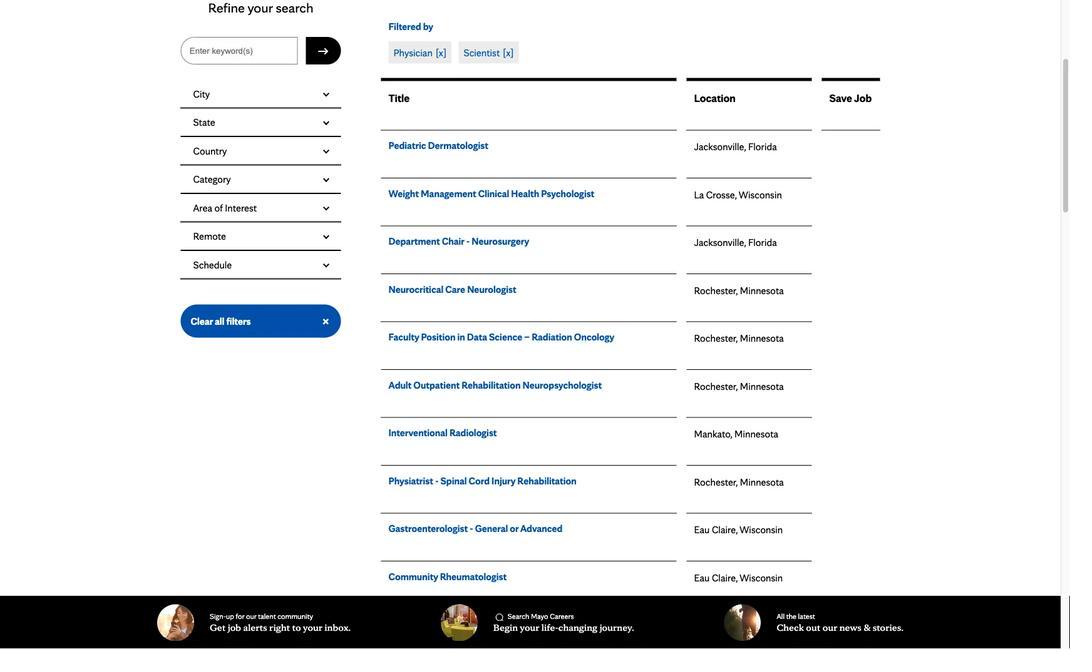 Task type: describe. For each thing, give the bounding box(es) containing it.
jacksonville, florida for pediatric dermatologist
[[695, 141, 778, 153]]

rochester, for physiatrist - spinal cord injury rehabilitation
[[695, 477, 738, 489]]

filtered
[[389, 20, 421, 33]]

neurocritical care neurologist
[[389, 284, 517, 296]]

rochester, minnesota for neurocritical care neurologist
[[695, 285, 784, 297]]

wisconsin for psychologist
[[739, 189, 783, 201]]

state button
[[181, 109, 341, 137]]

or
[[510, 523, 519, 535]]

florida for pediatric dermatologist
[[749, 141, 778, 153]]

area of interest button
[[181, 195, 341, 223]]

radiologist
[[450, 427, 497, 440]]

rochester, minnesota for physiatrist - spinal cord injury rehabilitation
[[695, 477, 784, 489]]

news
[[840, 622, 862, 634]]

city button
[[181, 81, 341, 109]]

search mayo careers begin your life-changing journey.
[[494, 613, 635, 634]]

Enter keyword(s) field
[[181, 37, 298, 65]]

minnesota for data
[[741, 333, 784, 345]]

to
[[292, 622, 301, 634]]

area
[[193, 202, 212, 214]]

neuropsychologist
[[523, 379, 602, 392]]

remote
[[193, 231, 226, 243]]

neurologist
[[468, 284, 517, 296]]

rochester, minnesota for faculty position in data science – radiation oncology
[[695, 333, 784, 345]]

jacksonville, florida for department chair - neurosurgery
[[695, 237, 778, 249]]

changing
[[559, 622, 598, 634]]

search
[[508, 613, 530, 622]]

mankato,
[[695, 429, 733, 441]]

our inside sign-up for our talent community get job alerts right to your inbox.
[[246, 613, 257, 622]]

weight management clinical health psychologist
[[389, 188, 595, 200]]

country button
[[181, 138, 341, 166]]

sign-
[[210, 613, 226, 622]]

gastroenterologist - general or advanced
[[389, 523, 563, 535]]

category button
[[181, 166, 341, 194]]

gastroenterologist for gastroenterologist - general or advanced
[[389, 523, 468, 535]]

remote button
[[181, 223, 341, 251]]

health
[[512, 188, 540, 200]]

life-
[[542, 622, 559, 634]]

rochester, minnesota for adult outpatient rehabilitation neuropsychologist
[[695, 381, 784, 393]]

science
[[489, 331, 523, 344]]

title
[[389, 91, 410, 105]]

scientist
[[464, 47, 500, 59]]

jacksonville, for department chair - neurosurgery
[[695, 237, 747, 249]]

rheumatologist
[[440, 571, 507, 583]]

alerts
[[244, 622, 267, 634]]

mayo
[[531, 613, 549, 622]]

eau for community rheumatologist
[[695, 572, 710, 585]]

department
[[389, 236, 440, 248]]

get
[[210, 622, 226, 634]]

crosse,
[[707, 189, 737, 201]]

talent
[[258, 613, 276, 622]]

latest
[[799, 613, 816, 622]]

outpatient
[[414, 379, 460, 392]]

clinical
[[479, 188, 510, 200]]

careers
[[550, 613, 574, 622]]

gastroenterologist - advanced
[[389, 619, 517, 631]]

location
[[695, 91, 736, 105]]

- right chair
[[467, 236, 470, 248]]

your inside sign-up for our talent community get job alerts right to your inbox.
[[303, 622, 323, 634]]

la
[[695, 189, 705, 201]]

rochester, for neurocritical care neurologist
[[695, 285, 738, 297]]

category
[[193, 174, 231, 186]]

by
[[423, 20, 434, 33]]

interventional radiologist
[[389, 427, 497, 440]]

job
[[228, 622, 241, 634]]

physiatrist - spinal cord injury rehabilitation
[[389, 475, 577, 488]]

florida for gastroenterologist - advanced
[[749, 620, 778, 633]]

data
[[467, 331, 488, 344]]

filtered by
[[389, 20, 434, 33]]

interest
[[225, 202, 257, 214]]

community rheumatologist
[[389, 571, 507, 583]]

area of interest
[[193, 202, 257, 214]]

sign-up for our talent community get job alerts right to your inbox.
[[210, 613, 351, 634]]

in
[[458, 331, 465, 344]]

neurocritical
[[389, 284, 444, 296]]

cord
[[469, 475, 490, 488]]

job
[[855, 91, 873, 105]]

of
[[215, 202, 223, 214]]

neurosurgery
[[472, 236, 530, 248]]

the
[[787, 613, 797, 622]]

eau claire, wisconsin for community rheumatologist
[[695, 572, 783, 585]]

country
[[193, 145, 227, 157]]

0 vertical spatial rehabilitation
[[462, 379, 521, 392]]

general
[[475, 523, 508, 535]]

spinal
[[441, 475, 467, 488]]

save job
[[830, 91, 873, 105]]

physician button
[[394, 47, 447, 59]]

department chair - neurosurgery
[[389, 236, 530, 248]]

wisconsin for advanced
[[740, 525, 783, 537]]

schedule
[[193, 259, 232, 271]]

la crosse, wisconsin
[[695, 189, 783, 201]]

up
[[226, 613, 234, 622]]

faculty
[[389, 331, 419, 344]]



Task type: locate. For each thing, give the bounding box(es) containing it.
gastroenterologist
[[389, 523, 468, 535], [389, 619, 468, 631]]

faculty position in data science – radiation oncology
[[389, 331, 615, 344]]

2 claire, from the top
[[712, 572, 738, 585]]

- left general
[[470, 523, 474, 535]]

4 rochester, minnesota from the top
[[695, 477, 784, 489]]

check
[[777, 622, 804, 634]]

pediatric
[[389, 140, 426, 152]]

0 vertical spatial eau
[[695, 525, 710, 537]]

jacksonville, for pediatric dermatologist
[[695, 141, 747, 153]]

3 jacksonville, florida from the top
[[695, 620, 778, 633]]

1 horizontal spatial advanced
[[521, 523, 563, 535]]

2 jacksonville, florida from the top
[[695, 237, 778, 249]]

gastroenterologist up community
[[389, 523, 468, 535]]

filters
[[226, 316, 251, 328]]

1 vertical spatial gastroenterologist
[[389, 619, 468, 631]]

jacksonville, florida for gastroenterologist - advanced
[[695, 620, 778, 633]]

florida down la crosse, wisconsin
[[749, 237, 778, 249]]

save
[[830, 91, 853, 105]]

rochester, for adult outpatient rehabilitation neuropsychologist
[[695, 381, 738, 393]]

1 rochester, minnesota from the top
[[695, 285, 784, 297]]

jacksonville, down crosse,
[[695, 237, 747, 249]]

- left spinal
[[435, 475, 439, 488]]

weight
[[389, 188, 419, 200]]

–
[[525, 331, 530, 344]]

0 vertical spatial jacksonville, florida
[[695, 141, 778, 153]]

1 vertical spatial jacksonville,
[[695, 237, 747, 249]]

0 vertical spatial florida
[[749, 141, 778, 153]]

1 vertical spatial florida
[[749, 237, 778, 249]]

eau
[[695, 525, 710, 537], [695, 572, 710, 585]]

all
[[777, 613, 785, 622]]

injury
[[492, 475, 516, 488]]

florida
[[749, 141, 778, 153], [749, 237, 778, 249], [749, 620, 778, 633]]

rochester,
[[695, 285, 738, 297], [695, 333, 738, 345], [695, 381, 738, 393], [695, 477, 738, 489]]

2 rochester, minnesota from the top
[[695, 333, 784, 345]]

0 vertical spatial claire,
[[712, 525, 738, 537]]

all
[[215, 316, 225, 328]]

1 horizontal spatial our
[[823, 622, 838, 634]]

1 vertical spatial eau claire, wisconsin
[[695, 572, 783, 585]]

schedule button
[[181, 252, 341, 280]]

jacksonville, for gastroenterologist - advanced
[[695, 620, 747, 633]]

eau for gastroenterologist - general or advanced
[[695, 525, 710, 537]]

florida up la crosse, wisconsin
[[749, 141, 778, 153]]

position
[[421, 331, 456, 344]]

adult
[[389, 379, 412, 392]]

claire,
[[712, 525, 738, 537], [712, 572, 738, 585]]

1 eau from the top
[[695, 525, 710, 537]]

&
[[864, 622, 871, 634]]

scientist button
[[464, 47, 514, 59]]

florida for department chair - neurosurgery
[[749, 237, 778, 249]]

interventional
[[389, 427, 448, 440]]

0 vertical spatial eau claire, wisconsin
[[695, 525, 783, 537]]

filtered by element
[[389, 42, 873, 69]]

jacksonville, florida up la crosse, wisconsin
[[695, 141, 778, 153]]

2 florida from the top
[[749, 237, 778, 249]]

state
[[193, 117, 215, 129]]

management
[[421, 188, 477, 200]]

0 horizontal spatial advanced
[[475, 619, 517, 631]]

1 jacksonville, from the top
[[695, 141, 747, 153]]

all the latest check out our news & stories.
[[777, 613, 904, 634]]

advanced
[[521, 523, 563, 535], [475, 619, 517, 631]]

physician
[[394, 47, 433, 59]]

1 vertical spatial rehabilitation
[[518, 475, 577, 488]]

mankato, minnesota
[[695, 429, 779, 441]]

1 eau claire, wisconsin from the top
[[695, 525, 783, 537]]

minnesota for cord
[[741, 477, 784, 489]]

1 vertical spatial advanced
[[475, 619, 517, 631]]

adult outpatient rehabilitation neuropsychologist
[[389, 379, 602, 392]]

begin
[[494, 622, 518, 634]]

oncology
[[575, 331, 615, 344]]

1 jacksonville, florida from the top
[[695, 141, 778, 153]]

florida left the
[[749, 620, 778, 633]]

your left "life-"
[[520, 622, 540, 634]]

2 your from the left
[[520, 622, 540, 634]]

jacksonville, florida down la crosse, wisconsin
[[695, 237, 778, 249]]

3 jacksonville, from the top
[[695, 620, 747, 633]]

1 horizontal spatial your
[[520, 622, 540, 634]]

2 jacksonville, from the top
[[695, 237, 747, 249]]

care
[[446, 284, 466, 296]]

gastroenterologist for gastroenterologist - advanced
[[389, 619, 468, 631]]

0 vertical spatial jacksonville,
[[695, 141, 747, 153]]

jacksonville, florida
[[695, 141, 778, 153], [695, 237, 778, 249], [695, 620, 778, 633]]

your right 'to' at the left of page
[[303, 622, 323, 634]]

1 vertical spatial eau
[[695, 572, 710, 585]]

rehabilitation right injury
[[518, 475, 577, 488]]

0 horizontal spatial our
[[246, 613, 257, 622]]

your inside search mayo careers begin your life-changing journey.
[[520, 622, 540, 634]]

1 rochester, from the top
[[695, 285, 738, 297]]

community
[[278, 613, 313, 622]]

1 your from the left
[[303, 622, 323, 634]]

psychologist
[[542, 188, 595, 200]]

for
[[236, 613, 245, 622]]

3 florida from the top
[[749, 620, 778, 633]]

city
[[193, 88, 210, 100]]

jacksonville, left all
[[695, 620, 747, 633]]

stories.
[[873, 622, 904, 634]]

2 vertical spatial florida
[[749, 620, 778, 633]]

- left begin
[[470, 619, 474, 631]]

rehabilitation down faculty position in data science – radiation oncology
[[462, 379, 521, 392]]

2 rochester, from the top
[[695, 333, 738, 345]]

jacksonville,
[[695, 141, 747, 153], [695, 237, 747, 249], [695, 620, 747, 633]]

minnesota
[[741, 285, 784, 297], [741, 333, 784, 345], [741, 381, 784, 393], [735, 429, 779, 441], [741, 477, 784, 489]]

rehabilitation
[[462, 379, 521, 392], [518, 475, 577, 488]]

rochester, for faculty position in data science – radiation oncology
[[695, 333, 738, 345]]

physiatrist
[[389, 475, 434, 488]]

2 vertical spatial jacksonville, florida
[[695, 620, 778, 633]]

1 florida from the top
[[749, 141, 778, 153]]

clear all filters button
[[181, 305, 341, 338]]

- for general
[[470, 523, 474, 535]]

community
[[389, 571, 438, 583]]

claire, for community rheumatologist
[[712, 572, 738, 585]]

2 vertical spatial jacksonville,
[[695, 620, 747, 633]]

dermatologist
[[428, 140, 489, 152]]

0 vertical spatial gastroenterologist
[[389, 523, 468, 535]]

pediatric dermatologist
[[389, 140, 489, 152]]

0 vertical spatial wisconsin
[[739, 189, 783, 201]]

clear all filters
[[191, 316, 251, 328]]

1 vertical spatial jacksonville, florida
[[695, 237, 778, 249]]

3 rochester, from the top
[[695, 381, 738, 393]]

clear
[[191, 316, 213, 328]]

right
[[270, 622, 290, 634]]

1 claire, from the top
[[712, 525, 738, 537]]

- for spinal
[[435, 475, 439, 488]]

journey.
[[600, 622, 635, 634]]

2 eau from the top
[[695, 572, 710, 585]]

1 vertical spatial wisconsin
[[740, 525, 783, 537]]

2 eau claire, wisconsin from the top
[[695, 572, 783, 585]]

2 vertical spatial wisconsin
[[740, 572, 783, 585]]

chair
[[442, 236, 465, 248]]

our right out
[[823, 622, 838, 634]]

our right for
[[246, 613, 257, 622]]

4 rochester, from the top
[[695, 477, 738, 489]]

1 gastroenterologist from the top
[[389, 523, 468, 535]]

claire, for gastroenterologist - general or advanced
[[712, 525, 738, 537]]

- for advanced
[[470, 619, 474, 631]]

advanced right or
[[521, 523, 563, 535]]

eau claire, wisconsin for gastroenterologist - general or advanced
[[695, 525, 783, 537]]

advanced left mayo
[[475, 619, 517, 631]]

jacksonville, florida left the
[[695, 620, 778, 633]]

our
[[246, 613, 257, 622], [823, 622, 838, 634]]

0 horizontal spatial your
[[303, 622, 323, 634]]

jacksonville, up crosse,
[[695, 141, 747, 153]]

our inside all the latest check out our news & stories.
[[823, 622, 838, 634]]

0 vertical spatial advanced
[[521, 523, 563, 535]]

1 vertical spatial claire,
[[712, 572, 738, 585]]

radiation
[[532, 331, 573, 344]]

3 rochester, minnesota from the top
[[695, 381, 784, 393]]

minnesota for neuropsychologist
[[741, 381, 784, 393]]

inbox.
[[325, 622, 351, 634]]

gastroenterologist down community
[[389, 619, 468, 631]]

2 gastroenterologist from the top
[[389, 619, 468, 631]]



Task type: vqa. For each thing, say whether or not it's contained in the screenshot.


